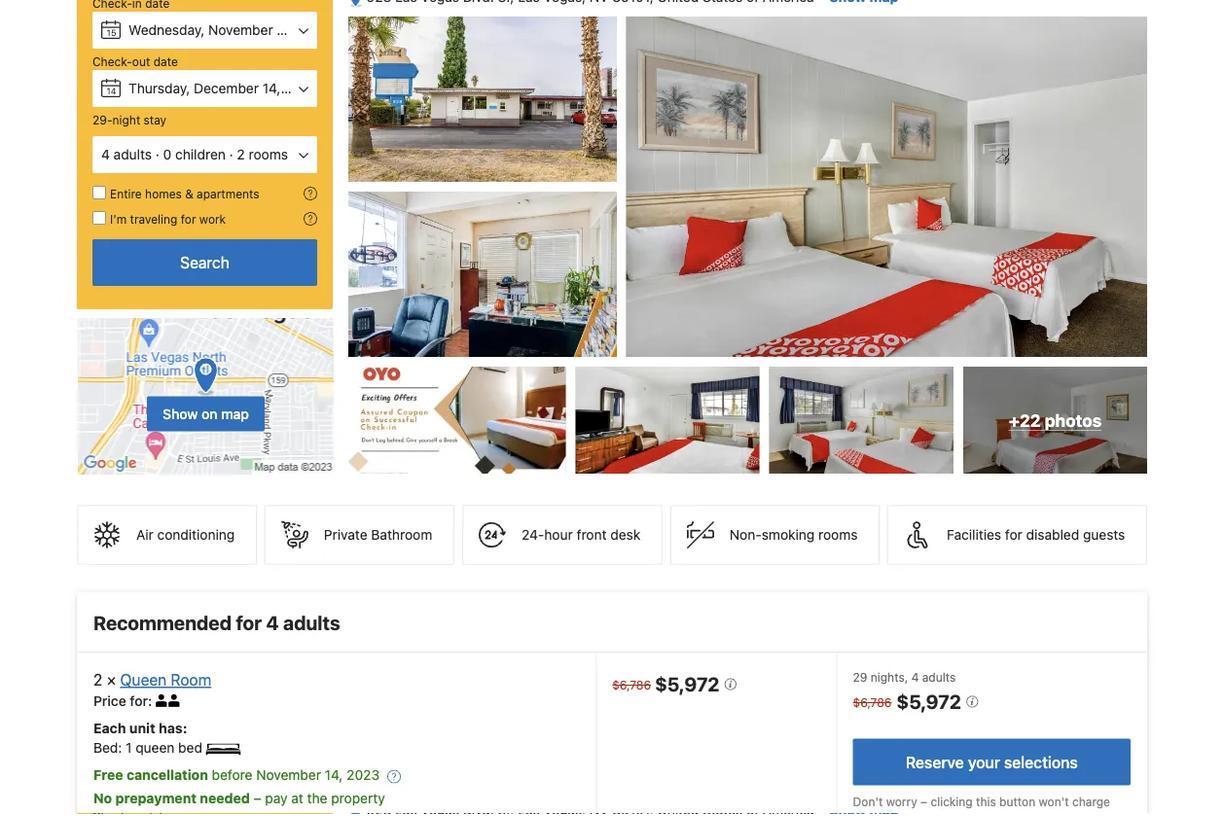 Task type: vqa. For each thing, say whether or not it's contained in the screenshot.
the 24-hour front desk
yes



Task type: describe. For each thing, give the bounding box(es) containing it.
2 vertical spatial 2023
[[347, 767, 380, 783]]

no
[[93, 791, 112, 807]]

15
[[107, 27, 116, 37]]

charge
[[1072, 795, 1110, 809]]

rated very poor element
[[902, 36, 1089, 59]]

reserve your selections link
[[853, 739, 1131, 786]]

2 × queen room
[[93, 671, 211, 690]]

private
[[324, 527, 367, 543]]

+22 photos link
[[963, 367, 1147, 474]]

we'll show you stays where you can have the entire place to yourself image
[[304, 187, 317, 200]]

1 horizontal spatial $5,972
[[896, 690, 966, 713]]

no prepayment needed – pay at the property
[[93, 791, 385, 807]]

1 queen bed
[[126, 740, 202, 756]]

thursday, december 14, 2023
[[128, 80, 317, 96]]

adults inside button
[[113, 146, 152, 162]]

134
[[1024, 58, 1044, 71]]

selections
[[1004, 753, 1078, 771]]

you
[[853, 813, 873, 814]]

29-night stay
[[92, 113, 166, 126]]

poor
[[1055, 39, 1089, 57]]

air
[[136, 527, 154, 543]]

front
[[577, 527, 607, 543]]

0
[[163, 146, 172, 162]]

photos
[[1045, 410, 1102, 430]]

wednesday, november 15, 2023
[[128, 22, 331, 38]]

show
[[163, 406, 198, 422]]

1
[[126, 740, 132, 756]]

smoking
[[762, 527, 815, 543]]

scored 4.8 element
[[1097, 102, 1128, 133]]

4.8
[[1101, 109, 1123, 127]]

anything!
[[876, 813, 927, 814]]

4 adults · 0 children · 2 rooms
[[101, 146, 288, 162]]

non-
[[730, 527, 762, 543]]

facilities
[[947, 527, 1001, 543]]

air conditioning
[[136, 527, 235, 543]]

button
[[999, 795, 1035, 809]]

0 horizontal spatial –
[[254, 791, 261, 807]]

reserve your selections
[[906, 753, 1078, 771]]

i'm traveling for work
[[110, 212, 226, 226]]

hour
[[544, 527, 573, 543]]

don't
[[853, 795, 883, 809]]

29-
[[92, 113, 112, 126]]

24-
[[521, 527, 544, 543]]

conditioning
[[157, 527, 235, 543]]

14, inside search section
[[262, 80, 281, 96]]

4 inside button
[[101, 146, 110, 162]]

on
[[201, 406, 218, 422]]

thursday,
[[128, 80, 190, 96]]

we'll show you stays where you can have the entire place to yourself image
[[304, 187, 317, 200]]

don't worry – clicking this button won't charge you anything!
[[853, 795, 1110, 814]]

map
[[221, 406, 249, 422]]

more details on meals and payment options image
[[387, 770, 401, 784]]

free
[[93, 767, 123, 783]]

traveling
[[130, 212, 177, 226]]

non-smoking rooms
[[730, 527, 858, 543]]

private bathroom
[[324, 527, 432, 543]]

clicking
[[931, 795, 973, 809]]

4 adults · 0 children · 2 rooms button
[[92, 136, 317, 173]]

+22 photos
[[1009, 410, 1102, 430]]

bathroom
[[371, 527, 432, 543]]

for for price for :
[[130, 693, 148, 709]]

check-out date
[[92, 54, 178, 68]]

the
[[307, 791, 327, 807]]

click to open map view image
[[348, 0, 363, 8]]

non-smoking rooms button
[[670, 505, 880, 565]]

2
[[237, 146, 245, 162]]

queen room link
[[120, 671, 211, 690]]

2.4
[[1100, 45, 1124, 64]]

homes
[[145, 187, 182, 200]]

15,
[[277, 22, 295, 38]]

1 horizontal spatial rooms
[[818, 527, 858, 543]]

needed
[[200, 791, 250, 807]]

desk
[[610, 527, 640, 543]]

children
[[175, 146, 226, 162]]

rooms inside search section
[[249, 146, 288, 162]]

&
[[185, 187, 193, 200]]

free cancellation before november 14, 2023
[[93, 767, 380, 783]]

at
[[291, 791, 303, 807]]

this
[[976, 795, 996, 809]]

4 for recommended for 4 adults
[[266, 611, 279, 634]]

facilities for disabled guests button
[[888, 505, 1147, 565]]

very
[[1018, 39, 1051, 57]]



Task type: locate. For each thing, give the bounding box(es) containing it.
apartments
[[197, 187, 259, 200]]

before
[[212, 767, 252, 783]]

0 vertical spatial 14,
[[262, 80, 281, 96]]

2023
[[298, 22, 331, 38], [284, 80, 317, 96], [347, 767, 380, 783]]

entire homes & apartments
[[110, 187, 259, 200]]

recommended for 4 adults
[[93, 611, 340, 634]]

·
[[156, 146, 159, 162], [229, 146, 233, 162]]

0 horizontal spatial adults
[[113, 146, 152, 162]]

1 vertical spatial 14,
[[325, 767, 343, 783]]

0 horizontal spatial 4
[[101, 146, 110, 162]]

rooms right smoking
[[818, 527, 858, 543]]

guests
[[1083, 527, 1125, 543]]

14,
[[262, 80, 281, 96], [325, 767, 343, 783]]

private bathroom button
[[265, 505, 454, 565]]

adults left 0
[[113, 146, 152, 162]]

for inside search section
[[181, 212, 196, 226]]

search button
[[92, 239, 317, 286]]

1 horizontal spatial –
[[921, 795, 927, 809]]

1 vertical spatial $6,786
[[853, 696, 892, 709]]

0 vertical spatial 4
[[101, 146, 110, 162]]

occupancy image
[[168, 695, 181, 708]]

$6,786
[[612, 678, 651, 692], [853, 696, 892, 709]]

property
[[331, 791, 385, 807]]

work
[[199, 212, 226, 226]]

14
[[106, 86, 116, 96]]

0 horizontal spatial $6,786
[[612, 678, 651, 692]]

if you select this option, we'll show you popular business travel features like breakfast, wifi and free parking. image
[[304, 212, 317, 226]]

0 vertical spatial adults
[[113, 146, 152, 162]]

december
[[194, 80, 259, 96]]

won't
[[1039, 795, 1069, 809]]

november
[[208, 22, 273, 38], [256, 767, 321, 783]]

2 horizontal spatial 4
[[911, 671, 919, 684]]

14, right december
[[262, 80, 281, 96]]

$5,972
[[655, 673, 724, 696], [896, 690, 966, 713]]

i'm
[[110, 212, 127, 226]]

2023 down 15,
[[284, 80, 317, 96]]

search
[[180, 253, 229, 272]]

1 vertical spatial adults
[[283, 611, 340, 634]]

0 horizontal spatial 14,
[[262, 80, 281, 96]]

1 vertical spatial 4
[[266, 611, 279, 634]]

· left 0
[[156, 146, 159, 162]]

stay
[[144, 113, 166, 126]]

2023 up property
[[347, 767, 380, 783]]

0 horizontal spatial rooms
[[249, 146, 288, 162]]

disabled
[[1026, 527, 1079, 543]]

4 for 29 nights, 4 adults
[[911, 671, 919, 684]]

wednesday,
[[128, 22, 205, 38]]

nights,
[[871, 671, 908, 684]]

recommended
[[93, 611, 232, 634]]

2 ×
[[93, 671, 116, 690]]

:
[[148, 693, 152, 709]]

29
[[853, 671, 867, 684]]

has:
[[159, 721, 187, 737]]

search section
[[69, 0, 341, 476]]

price
[[93, 693, 126, 709]]

pay
[[265, 791, 288, 807]]

rooms right 2
[[249, 146, 288, 162]]

bed
[[178, 740, 202, 756]]

2 · from the left
[[229, 146, 233, 162]]

24-hour front desk
[[521, 527, 640, 543]]

– right worry
[[921, 795, 927, 809]]

for for facilities for disabled guests
[[1005, 527, 1022, 543]]

4
[[101, 146, 110, 162], [266, 611, 279, 634], [911, 671, 919, 684]]

check-
[[92, 54, 132, 68]]

2 horizontal spatial adults
[[922, 671, 956, 684]]

0 vertical spatial $6,786
[[612, 678, 651, 692]]

1 horizontal spatial ·
[[229, 146, 233, 162]]

reviews
[[1047, 58, 1089, 71]]

entire
[[110, 187, 142, 200]]

adults for 29 nights, 4 adults
[[922, 671, 956, 684]]

0 horizontal spatial $5,972
[[655, 673, 724, 696]]

each unit has:
[[93, 721, 187, 737]]

adults down private
[[283, 611, 340, 634]]

very poor 134 reviews
[[1018, 39, 1089, 71]]

0 vertical spatial 2023
[[298, 22, 331, 38]]

november up the at
[[256, 767, 321, 783]]

worry
[[886, 795, 917, 809]]

queen
[[120, 671, 167, 690]]

each
[[93, 721, 126, 737]]

1 · from the left
[[156, 146, 159, 162]]

– inside don't worry – clicking this button won't charge you anything!
[[921, 795, 927, 809]]

room
[[171, 671, 211, 690]]

2023 for wednesday, november 15, 2023
[[298, 22, 331, 38]]

1 horizontal spatial adults
[[283, 611, 340, 634]]

1 vertical spatial rooms
[[818, 527, 858, 543]]

1 horizontal spatial $6,786
[[853, 696, 892, 709]]

2 vertical spatial adults
[[922, 671, 956, 684]]

2023 for thursday, december 14, 2023
[[284, 80, 317, 96]]

14, up the
[[325, 767, 343, 783]]

bed:
[[93, 740, 126, 756]]

· left 2
[[229, 146, 233, 162]]

out
[[132, 54, 150, 68]]

night
[[112, 113, 140, 126]]

unit
[[129, 721, 155, 737]]

adults for recommended for 4 adults
[[283, 611, 340, 634]]

if you select this option, we'll show you popular business travel features like breakfast, wifi and free parking. image
[[304, 212, 317, 226]]

0 horizontal spatial ·
[[156, 146, 159, 162]]

staff
[[902, 110, 935, 126]]

price for :
[[93, 693, 156, 709]]

– left 'pay'
[[254, 791, 261, 807]]

cancellation
[[126, 767, 208, 783]]

24-hour front desk button
[[462, 505, 663, 565]]

for right recommended
[[236, 611, 262, 634]]

show on map button
[[77, 317, 335, 476], [147, 397, 265, 432]]

air conditioning button
[[77, 505, 257, 565]]

1 vertical spatial november
[[256, 767, 321, 783]]

2023 right 15,
[[298, 22, 331, 38]]

for left disabled
[[1005, 527, 1022, 543]]

facilities for disabled guests
[[947, 527, 1125, 543]]

–
[[254, 791, 261, 807], [921, 795, 927, 809]]

1 horizontal spatial 14,
[[325, 767, 343, 783]]

for inside button
[[1005, 527, 1022, 543]]

for for recommended for 4 adults
[[236, 611, 262, 634]]

november left 15,
[[208, 22, 273, 38]]

+22
[[1009, 410, 1041, 430]]

2 vertical spatial 4
[[911, 671, 919, 684]]

november inside search section
[[208, 22, 273, 38]]

1 vertical spatial 2023
[[284, 80, 317, 96]]

scored 2.4 element
[[1097, 39, 1128, 70]]

queen
[[136, 740, 175, 756]]

reserve
[[906, 753, 964, 771]]

for left 'work'
[[181, 212, 196, 226]]

adults
[[113, 146, 152, 162], [283, 611, 340, 634], [922, 671, 956, 684]]

prepayment
[[115, 791, 197, 807]]

0 vertical spatial november
[[208, 22, 273, 38]]

0 vertical spatial rooms
[[249, 146, 288, 162]]

1 horizontal spatial 4
[[266, 611, 279, 634]]

29 nights, 4 adults
[[853, 671, 956, 684]]

for down "queen"
[[130, 693, 148, 709]]

occupancy image
[[156, 695, 168, 708]]

show on map
[[163, 406, 249, 422]]

adults right the nights,
[[922, 671, 956, 684]]

date
[[153, 54, 178, 68]]



